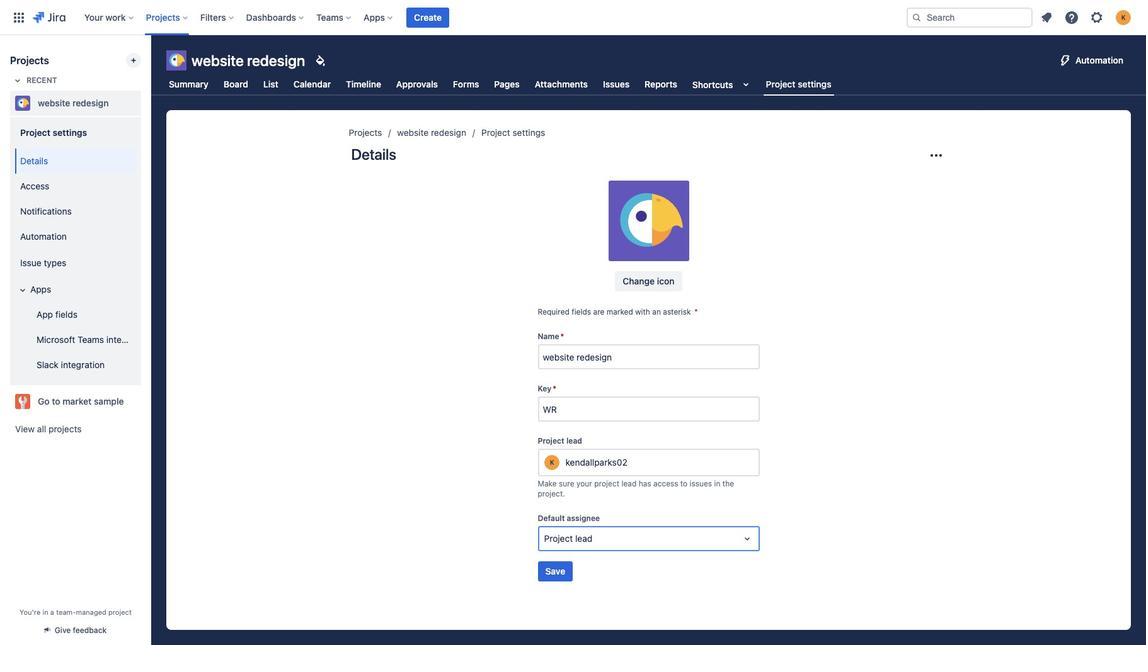 Task type: locate. For each thing, give the bounding box(es) containing it.
1 vertical spatial project lead
[[544, 534, 592, 544]]

project inside make sure your project lead has access to issues in the project.
[[594, 480, 619, 489]]

pages link
[[492, 73, 522, 96]]

project up 'details' link
[[20, 127, 50, 138]]

1 horizontal spatial apps
[[364, 12, 385, 22]]

1 horizontal spatial in
[[714, 480, 720, 489]]

fields right app
[[55, 309, 77, 320]]

teams
[[316, 12, 343, 22], [78, 334, 104, 345]]

calendar
[[293, 79, 331, 89]]

in left a
[[42, 609, 48, 617]]

0 vertical spatial teams
[[316, 12, 343, 22]]

0 horizontal spatial teams
[[78, 334, 104, 345]]

settings inside group
[[53, 127, 87, 138]]

work
[[105, 12, 126, 22]]

1 horizontal spatial automation
[[1076, 55, 1123, 66]]

view
[[15, 424, 35, 435]]

automation
[[1076, 55, 1123, 66], [20, 231, 67, 242]]

details down projects link
[[351, 146, 396, 163]]

sample
[[94, 396, 124, 407]]

0 horizontal spatial redesign
[[72, 98, 109, 108]]

app fields
[[37, 309, 77, 320]]

website redesign link
[[10, 91, 136, 116], [397, 125, 466, 141]]

give
[[55, 626, 71, 636]]

primary element
[[8, 0, 897, 35]]

default
[[538, 514, 565, 524]]

apps inside button
[[30, 284, 51, 295]]

in inside make sure your project lead has access to issues in the project.
[[714, 480, 720, 489]]

0 horizontal spatial apps
[[30, 284, 51, 295]]

marked
[[607, 307, 633, 317]]

None field
[[539, 346, 758, 369], [539, 398, 758, 421], [539, 346, 758, 369], [539, 398, 758, 421]]

project right shortcuts 'popup button' on the right top of page
[[766, 79, 795, 89]]

projects right work
[[146, 12, 180, 22]]

projects for projects dropdown button
[[146, 12, 180, 22]]

1 horizontal spatial website redesign
[[192, 52, 305, 69]]

integration down microsoft teams integration link
[[61, 360, 105, 370]]

go to market sample link
[[10, 389, 136, 415]]

create
[[414, 12, 442, 22]]

project.
[[538, 490, 565, 499]]

redesign up list
[[247, 52, 305, 69]]

assignee
[[567, 514, 600, 524]]

approvals link
[[394, 73, 440, 96]]

project inside tab list
[[766, 79, 795, 89]]

project avatar image
[[608, 181, 689, 261]]

in left the
[[714, 480, 720, 489]]

change
[[623, 276, 655, 287]]

2 horizontal spatial projects
[[349, 127, 382, 138]]

in
[[714, 480, 720, 489], [42, 609, 48, 617]]

project
[[766, 79, 795, 89], [20, 127, 50, 138], [481, 127, 510, 138], [538, 437, 564, 446], [544, 534, 573, 544]]

website redesign link down recent
[[10, 91, 136, 116]]

website up board
[[192, 52, 244, 69]]

0 vertical spatial website redesign link
[[10, 91, 136, 116]]

projects down timeline link
[[349, 127, 382, 138]]

2 horizontal spatial project settings
[[766, 79, 831, 89]]

website redesign down approvals link
[[397, 127, 466, 138]]

project lead down default assignee
[[544, 534, 592, 544]]

slack integration
[[37, 360, 105, 370]]

settings
[[798, 79, 831, 89], [53, 127, 87, 138], [513, 127, 545, 138]]

1 horizontal spatial integration
[[106, 334, 150, 345]]

to left the issues
[[680, 480, 688, 489]]

* for key *
[[553, 384, 556, 394]]

1 horizontal spatial project
[[594, 480, 619, 489]]

more image
[[928, 148, 944, 163]]

2 horizontal spatial settings
[[798, 79, 831, 89]]

0 vertical spatial website
[[192, 52, 244, 69]]

1 vertical spatial lead
[[622, 480, 637, 489]]

project settings for project settings link
[[481, 127, 545, 138]]

fields inside app fields link
[[55, 309, 77, 320]]

notifications image
[[1039, 10, 1054, 25]]

default assignee
[[538, 514, 600, 524]]

banner
[[0, 0, 1146, 35]]

0 horizontal spatial details
[[20, 155, 48, 166]]

redesign down forms link
[[431, 127, 466, 138]]

go
[[38, 396, 50, 407]]

teams down app fields link
[[78, 334, 104, 345]]

website redesign down recent
[[38, 98, 109, 108]]

2 vertical spatial website redesign
[[397, 127, 466, 138]]

website redesign link down approvals link
[[397, 125, 466, 141]]

1 vertical spatial in
[[42, 609, 48, 617]]

website right projects link
[[397, 127, 429, 138]]

0 horizontal spatial website redesign
[[38, 98, 109, 108]]

0 horizontal spatial project settings
[[20, 127, 87, 138]]

project right your at the right bottom
[[594, 480, 619, 489]]

1 vertical spatial redesign
[[72, 98, 109, 108]]

*
[[694, 307, 698, 317], [560, 332, 564, 342], [553, 384, 556, 394]]

0 vertical spatial projects
[[146, 12, 180, 22]]

1 horizontal spatial projects
[[146, 12, 180, 22]]

1 horizontal spatial to
[[680, 480, 688, 489]]

0 horizontal spatial in
[[42, 609, 48, 617]]

automation down notifications at the left of page
[[20, 231, 67, 242]]

1 horizontal spatial website redesign link
[[397, 125, 466, 141]]

1 vertical spatial teams
[[78, 334, 104, 345]]

projects inside dropdown button
[[146, 12, 180, 22]]

slack
[[37, 360, 59, 370]]

2 horizontal spatial website
[[397, 127, 429, 138]]

kendallparks02
[[565, 458, 627, 468]]

apps up app
[[30, 284, 51, 295]]

lead left has
[[622, 480, 637, 489]]

0 horizontal spatial fields
[[55, 309, 77, 320]]

2 vertical spatial projects
[[349, 127, 382, 138]]

issue types
[[20, 257, 66, 268]]

to inside make sure your project lead has access to issues in the project.
[[680, 480, 688, 489]]

project lead
[[538, 437, 582, 446], [544, 534, 592, 544]]

project right the managed
[[108, 609, 132, 617]]

0 vertical spatial to
[[52, 396, 60, 407]]

create button
[[406, 7, 449, 27]]

project down pages link
[[481, 127, 510, 138]]

0 horizontal spatial to
[[52, 396, 60, 407]]

the
[[723, 480, 734, 489]]

1 horizontal spatial redesign
[[247, 52, 305, 69]]

make sure your project lead has access to issues in the project.
[[538, 480, 734, 499]]

website down recent
[[38, 98, 70, 108]]

group containing project settings
[[13, 116, 150, 386]]

microsoft teams integration
[[37, 334, 150, 345]]

change icon button
[[615, 272, 682, 292]]

managed
[[76, 609, 106, 617]]

integration down app fields link
[[106, 334, 150, 345]]

summary link
[[166, 73, 211, 96]]

project
[[594, 480, 619, 489], [108, 609, 132, 617]]

to
[[52, 396, 60, 407], [680, 480, 688, 489]]

group
[[13, 116, 150, 386], [13, 145, 150, 382]]

your work button
[[80, 7, 138, 27]]

0 vertical spatial lead
[[566, 437, 582, 446]]

website redesign
[[192, 52, 305, 69], [38, 98, 109, 108], [397, 127, 466, 138]]

0 horizontal spatial *
[[553, 384, 556, 394]]

microsoft teams integration link
[[23, 328, 150, 353]]

apps button
[[15, 277, 136, 302]]

project lead up the kendallparks02
[[538, 437, 582, 446]]

0 vertical spatial in
[[714, 480, 720, 489]]

1 group from the top
[[13, 116, 150, 386]]

access
[[20, 181, 49, 191]]

lead down assignee
[[575, 534, 592, 544]]

forms link
[[450, 73, 482, 96]]

2 vertical spatial redesign
[[431, 127, 466, 138]]

dashboards button
[[242, 7, 309, 27]]

project settings link
[[481, 125, 545, 141]]

lead up the kendallparks02
[[566, 437, 582, 446]]

0 horizontal spatial website
[[38, 98, 70, 108]]

add to starred image
[[137, 394, 152, 410]]

filters
[[200, 12, 226, 22]]

project up make on the bottom left of page
[[538, 437, 564, 446]]

an
[[652, 307, 661, 317]]

1 vertical spatial integration
[[61, 360, 105, 370]]

project settings inside group
[[20, 127, 87, 138]]

1 horizontal spatial settings
[[513, 127, 545, 138]]

1 vertical spatial project
[[108, 609, 132, 617]]

settings for project settings link
[[513, 127, 545, 138]]

automation inside button
[[1076, 55, 1123, 66]]

2 horizontal spatial *
[[694, 307, 698, 317]]

teams inside teams popup button
[[316, 12, 343, 22]]

jira image
[[33, 10, 65, 25], [33, 10, 65, 25]]

0 vertical spatial apps
[[364, 12, 385, 22]]

tab list
[[159, 73, 842, 96]]

redesign
[[247, 52, 305, 69], [72, 98, 109, 108], [431, 127, 466, 138]]

details up the access
[[20, 155, 48, 166]]

settings for group containing project settings
[[53, 127, 87, 138]]

details link
[[15, 149, 136, 174]]

change icon
[[623, 276, 675, 287]]

settings inside tab list
[[798, 79, 831, 89]]

1 vertical spatial automation
[[20, 231, 67, 242]]

1 horizontal spatial teams
[[316, 12, 343, 22]]

calendar link
[[291, 73, 333, 96]]

project settings
[[766, 79, 831, 89], [20, 127, 87, 138], [481, 127, 545, 138]]

* right 'key'
[[553, 384, 556, 394]]

projects up recent
[[10, 55, 49, 66]]

projects for projects link
[[349, 127, 382, 138]]

settings image
[[1089, 10, 1105, 25]]

1 vertical spatial website redesign link
[[397, 125, 466, 141]]

0 vertical spatial automation
[[1076, 55, 1123, 66]]

group containing details
[[13, 145, 150, 382]]

1 vertical spatial apps
[[30, 284, 51, 295]]

to right go
[[52, 396, 60, 407]]

notifications
[[20, 206, 72, 216]]

0 vertical spatial *
[[694, 307, 698, 317]]

projects
[[146, 12, 180, 22], [10, 55, 49, 66], [349, 127, 382, 138]]

0 vertical spatial project
[[594, 480, 619, 489]]

1 vertical spatial website
[[38, 98, 70, 108]]

2 horizontal spatial website redesign
[[397, 127, 466, 138]]

key *
[[538, 384, 556, 394]]

website
[[192, 52, 244, 69], [38, 98, 70, 108], [397, 127, 429, 138]]

list link
[[261, 73, 281, 96]]

make
[[538, 480, 557, 489]]

teams inside microsoft teams integration link
[[78, 334, 104, 345]]

* right asterisk
[[694, 307, 698, 317]]

teams up set project background icon
[[316, 12, 343, 22]]

2 vertical spatial *
[[553, 384, 556, 394]]

fields left are
[[572, 307, 591, 317]]

website redesign up board
[[192, 52, 305, 69]]

2 group from the top
[[13, 145, 150, 382]]

shortcuts
[[692, 79, 733, 90]]

1 horizontal spatial project settings
[[481, 127, 545, 138]]

0 horizontal spatial settings
[[53, 127, 87, 138]]

0 horizontal spatial website redesign link
[[10, 91, 136, 116]]

2 vertical spatial website
[[397, 127, 429, 138]]

* right name
[[560, 332, 564, 342]]

with
[[635, 307, 650, 317]]

1 horizontal spatial *
[[560, 332, 564, 342]]

icon
[[657, 276, 675, 287]]

1 vertical spatial *
[[560, 332, 564, 342]]

redesign left add to starred image
[[72, 98, 109, 108]]

apps right teams popup button
[[364, 12, 385, 22]]

1 vertical spatial to
[[680, 480, 688, 489]]

team-
[[56, 609, 76, 617]]

apps
[[364, 12, 385, 22], [30, 284, 51, 295]]

sidebar navigation image
[[137, 50, 165, 76]]

timeline
[[346, 79, 381, 89]]

1 vertical spatial website redesign
[[38, 98, 109, 108]]

1 vertical spatial projects
[[10, 55, 49, 66]]

your
[[576, 480, 592, 489]]

1 horizontal spatial fields
[[572, 307, 591, 317]]

create project image
[[129, 55, 139, 66]]

automation right automation icon
[[1076, 55, 1123, 66]]

teams button
[[313, 7, 356, 27]]



Task type: describe. For each thing, give the bounding box(es) containing it.
app fields link
[[23, 302, 136, 328]]

fields for required
[[572, 307, 591, 317]]

issues
[[690, 480, 712, 489]]

save button
[[538, 562, 573, 582]]

1 horizontal spatial website
[[192, 52, 244, 69]]

issues
[[603, 79, 630, 89]]

projects
[[49, 424, 82, 435]]

2 vertical spatial lead
[[575, 534, 592, 544]]

0 vertical spatial integration
[[106, 334, 150, 345]]

are
[[593, 307, 604, 317]]

* for name *
[[560, 332, 564, 342]]

0 horizontal spatial automation
[[20, 231, 67, 242]]

a
[[50, 609, 54, 617]]

help image
[[1064, 10, 1079, 25]]

list
[[263, 79, 278, 89]]

name *
[[538, 332, 564, 342]]

1 horizontal spatial details
[[351, 146, 396, 163]]

your work
[[84, 12, 126, 22]]

apps button
[[360, 7, 398, 27]]

projects button
[[142, 7, 193, 27]]

recent
[[26, 76, 57, 85]]

has
[[639, 480, 651, 489]]

attachments link
[[532, 73, 590, 96]]

fields for app
[[55, 309, 77, 320]]

project settings for group containing project settings
[[20, 127, 87, 138]]

slack integration link
[[23, 353, 136, 378]]

board
[[224, 79, 248, 89]]

view all projects
[[15, 424, 82, 435]]

project inside group
[[20, 127, 50, 138]]

access link
[[15, 174, 136, 199]]

access
[[653, 480, 678, 489]]

0 horizontal spatial projects
[[10, 55, 49, 66]]

automation button
[[1053, 50, 1131, 71]]

collapse recent projects image
[[10, 73, 25, 88]]

forms
[[453, 79, 479, 89]]

0 horizontal spatial integration
[[61, 360, 105, 370]]

issue
[[20, 257, 41, 268]]

project settings inside tab list
[[766, 79, 831, 89]]

you're
[[20, 609, 40, 617]]

key
[[538, 384, 551, 394]]

attachments
[[535, 79, 588, 89]]

2 horizontal spatial redesign
[[431, 127, 466, 138]]

board link
[[221, 73, 251, 96]]

issues link
[[600, 73, 632, 96]]

0 vertical spatial redesign
[[247, 52, 305, 69]]

project down default
[[544, 534, 573, 544]]

market
[[63, 396, 92, 407]]

required fields are marked with an asterisk *
[[538, 307, 698, 317]]

give feedback
[[55, 626, 107, 636]]

0 horizontal spatial project
[[108, 609, 132, 617]]

0 vertical spatial website redesign
[[192, 52, 305, 69]]

notifications link
[[15, 199, 136, 224]]

appswitcher icon image
[[11, 10, 26, 25]]

automation link
[[15, 224, 136, 250]]

search image
[[912, 12, 922, 22]]

asterisk
[[663, 307, 691, 317]]

automation image
[[1058, 53, 1073, 68]]

go to market sample
[[38, 396, 124, 407]]

app
[[37, 309, 53, 320]]

save
[[545, 566, 565, 577]]

reports
[[645, 79, 677, 89]]

lead inside make sure your project lead has access to issues in the project.
[[622, 480, 637, 489]]

timeline link
[[343, 73, 384, 96]]

filters button
[[196, 7, 239, 27]]

view all projects link
[[10, 418, 141, 441]]

types
[[44, 257, 66, 268]]

open image
[[739, 532, 755, 547]]

0 vertical spatial project lead
[[538, 437, 582, 446]]

issue types link
[[15, 250, 136, 277]]

tab list containing project settings
[[159, 73, 842, 96]]

pages
[[494, 79, 520, 89]]

your
[[84, 12, 103, 22]]

expand image
[[15, 283, 30, 298]]

sure
[[559, 480, 574, 489]]

give feedback button
[[37, 621, 114, 641]]

required
[[538, 307, 570, 317]]

summary
[[169, 79, 208, 89]]

you're in a team-managed project
[[20, 609, 132, 617]]

banner containing your work
[[0, 0, 1146, 35]]

feedback
[[73, 626, 107, 636]]

shortcuts button
[[690, 73, 756, 96]]

add to starred image
[[137, 96, 152, 111]]

Search field
[[907, 7, 1033, 27]]

approvals
[[396, 79, 438, 89]]

your profile and settings image
[[1116, 10, 1131, 25]]

set project background image
[[313, 53, 328, 68]]

apps inside popup button
[[364, 12, 385, 22]]

microsoft
[[37, 334, 75, 345]]

dashboards
[[246, 12, 296, 22]]

name
[[538, 332, 559, 342]]



Task type: vqa. For each thing, say whether or not it's contained in the screenshot.
top 2 Link
no



